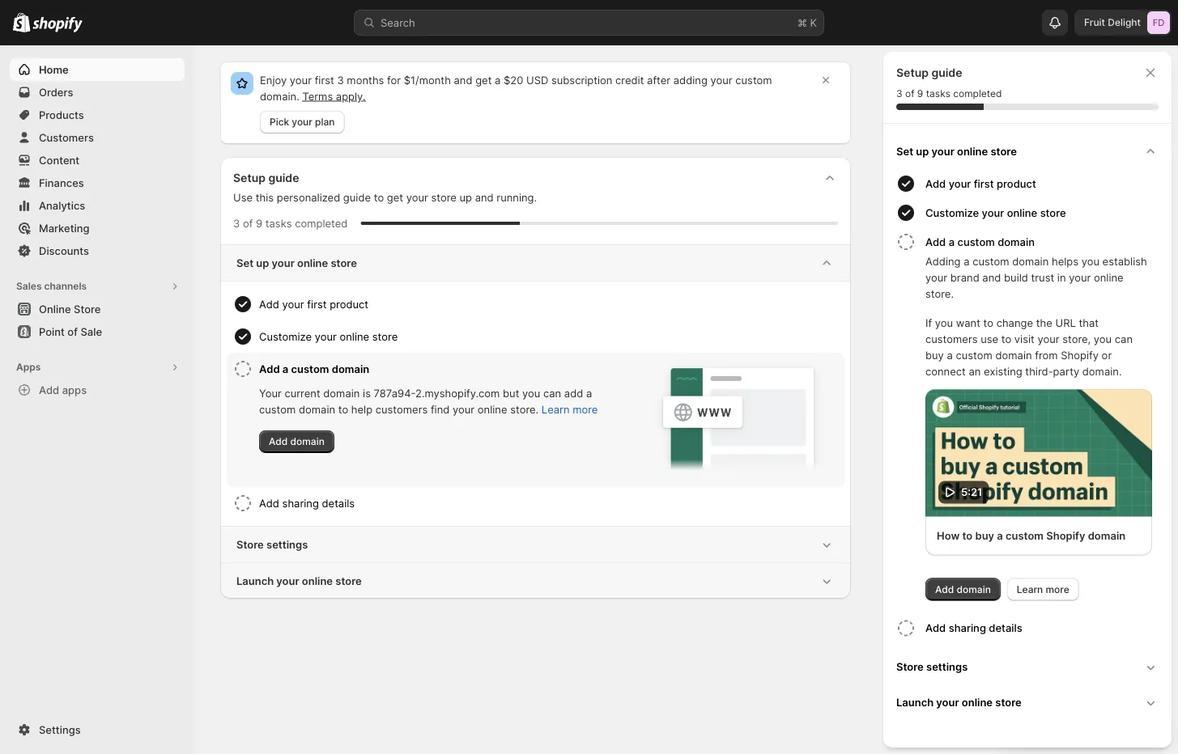 Task type: describe. For each thing, give the bounding box(es) containing it.
guide for set up your online store button
[[931, 66, 962, 80]]

guide for set up your online store dropdown button
[[268, 171, 299, 185]]

add a custom domain for add a custom domain button at top right
[[925, 236, 1035, 248]]

⌘
[[797, 16, 807, 29]]

domain inside the if you want to change the url that customers use to visit your store, you can buy a custom domain from shopify or connect an existing third-party domain.
[[995, 349, 1032, 362]]

of inside button
[[67, 325, 78, 338]]

personalized
[[277, 191, 340, 204]]

content
[[39, 154, 79, 166]]

current
[[285, 387, 320, 400]]

store,
[[1062, 333, 1091, 345]]

domain. inside enjoy your first 3 months for $1/month and get a $20 usd subscription credit after adding your custom domain.
[[260, 90, 299, 102]]

your inside the if you want to change the url that customers use to visit your store, you can buy a custom domain from shopify or connect an existing third-party domain.
[[1037, 333, 1059, 345]]

change
[[996, 317, 1033, 329]]

add for add sharing details button
[[925, 622, 946, 635]]

add a custom domain button
[[259, 353, 631, 385]]

party
[[1053, 365, 1079, 378]]

to up use
[[983, 317, 993, 329]]

0 vertical spatial learn
[[542, 403, 570, 416]]

you inside 'your current domain is 787a94-2.myshopify.com but you can add a custom domain to help customers find your online store.'
[[522, 387, 540, 400]]

2 vertical spatial 3
[[233, 217, 240, 230]]

is
[[363, 387, 371, 400]]

1 vertical spatial completed
[[295, 217, 348, 230]]

channels
[[44, 281, 87, 292]]

online inside launch your online store button
[[962, 697, 993, 709]]

add sharing details button
[[259, 487, 838, 520]]

in
[[1057, 271, 1066, 284]]

a inside button
[[949, 236, 955, 248]]

set up your online store for add your first product button
[[896, 145, 1017, 157]]

add for the add domain link to the left
[[269, 436, 288, 448]]

orders link
[[10, 81, 185, 104]]

your inside 'your current domain is 787a94-2.myshopify.com but you can add a custom domain to help customers find your online store.'
[[453, 403, 475, 416]]

set up your online store button
[[890, 134, 1165, 169]]

add apps button
[[10, 379, 185, 402]]

1 vertical spatial 9
[[256, 217, 262, 230]]

online inside set up your online store dropdown button
[[297, 257, 328, 269]]

setup for set up your online store dropdown button
[[233, 171, 266, 185]]

to right personalized
[[374, 191, 384, 204]]

delight
[[1108, 17, 1141, 28]]

finances
[[39, 177, 84, 189]]

details for add sharing details button
[[989, 622, 1022, 635]]

domain. inside the if you want to change the url that customers use to visit your store, you can buy a custom domain from shopify or connect an existing third-party domain.
[[1082, 365, 1122, 378]]

3 inside enjoy your first 3 months for $1/month and get a $20 usd subscription credit after adding your custom domain.
[[337, 74, 344, 86]]

setup for set up your online store button
[[896, 66, 929, 80]]

of inside setup guide dialog
[[905, 88, 914, 100]]

customize your online store button
[[925, 198, 1165, 228]]

a right how
[[997, 530, 1003, 542]]

terms apply. link
[[302, 90, 366, 102]]

terms apply.
[[302, 90, 366, 102]]

you up or
[[1094, 333, 1112, 345]]

your
[[259, 387, 282, 400]]

up for add your first product dropdown button
[[256, 257, 269, 269]]

online inside set up your online store button
[[957, 145, 988, 157]]

sale
[[80, 325, 102, 338]]

customize for add your first product dropdown button
[[259, 330, 312, 343]]

after
[[647, 74, 670, 86]]

finances link
[[10, 172, 185, 194]]

sharing for add sharing details dropdown button
[[282, 497, 319, 510]]

can inside the if you want to change the url that customers use to visit your store, you can buy a custom domain from shopify or connect an existing third-party domain.
[[1115, 333, 1133, 345]]

establish
[[1102, 255, 1147, 268]]

store settings button
[[890, 650, 1165, 685]]

learn more inside setup guide dialog
[[1017, 584, 1069, 595]]

store for store settings button
[[896, 661, 924, 674]]

plan
[[315, 116, 335, 128]]

url
[[1055, 317, 1076, 329]]

up for add your first product button
[[916, 145, 929, 157]]

your current domain is 787a94-2.myshopify.com but you can add a custom domain to help customers find your online store.
[[259, 387, 592, 416]]

learn more link inside setup guide dialog
[[1007, 578, 1079, 601]]

fruit
[[1084, 17, 1105, 28]]

a inside 'your current domain is 787a94-2.myshopify.com but you can add a custom domain to help customers find your online store.'
[[586, 387, 592, 400]]

3 inside setup guide dialog
[[896, 88, 902, 100]]

a inside dropdown button
[[282, 363, 288, 375]]

search
[[381, 16, 415, 29]]

settings link
[[10, 719, 185, 742]]

add domain link inside setup guide dialog
[[925, 578, 1001, 601]]

custom inside add a custom domain button
[[957, 236, 995, 248]]

sales
[[16, 281, 42, 292]]

trust
[[1031, 271, 1054, 284]]

orders
[[39, 86, 73, 98]]

find
[[431, 403, 450, 416]]

store settings for store settings button
[[896, 661, 968, 674]]

home
[[39, 63, 69, 76]]

2 vertical spatial guide
[[343, 191, 371, 204]]

completed inside setup guide dialog
[[953, 88, 1002, 100]]

adding
[[673, 74, 708, 86]]

helps
[[1052, 255, 1078, 268]]

if you want to change the url that customers use to visit your store, you can buy a custom domain from shopify or connect an existing third-party domain.
[[925, 317, 1133, 378]]

$1/month
[[404, 74, 451, 86]]

1 vertical spatial up
[[459, 191, 472, 204]]

existing
[[984, 365, 1022, 378]]

set for set up your online store dropdown button
[[236, 257, 253, 269]]

point of sale
[[39, 325, 102, 338]]

marketing
[[39, 222, 89, 234]]

want
[[956, 317, 980, 329]]

first for set up your online store button
[[974, 177, 994, 190]]

first inside enjoy your first 3 months for $1/month and get a $20 usd subscription credit after adding your custom domain.
[[315, 74, 334, 86]]

to right how
[[962, 530, 973, 542]]

that
[[1079, 317, 1099, 329]]

add a custom domain button
[[925, 228, 1165, 253]]

shopify inside the if you want to change the url that customers use to visit your store, you can buy a custom domain from shopify or connect an existing third-party domain.
[[1061, 349, 1099, 362]]

an
[[969, 365, 981, 378]]

enjoy your first 3 months for $1/month and get a $20 usd subscription credit after adding your custom domain.
[[260, 74, 772, 102]]

store. inside 'your current domain is 787a94-2.myshopify.com but you can add a custom domain to help customers find your online store.'
[[510, 403, 539, 416]]

credit
[[615, 74, 644, 86]]

custom inside 'your current domain is 787a94-2.myshopify.com but you can add a custom domain to help customers find your online store.'
[[259, 403, 296, 416]]

how
[[937, 530, 960, 542]]

0 vertical spatial store
[[74, 303, 101, 315]]

mark add sharing details as done image
[[896, 619, 916, 638]]

products link
[[10, 104, 185, 126]]

marketing link
[[10, 217, 185, 240]]

learn inside setup guide dialog
[[1017, 584, 1043, 595]]

0 horizontal spatial get
[[387, 191, 403, 204]]

k
[[810, 16, 817, 29]]

usd
[[526, 74, 548, 86]]

point
[[39, 325, 65, 338]]

add a custom domain element containing your current domain is 787a94-2.myshopify.com but you can add a custom domain to help customers find your online store.
[[259, 385, 631, 453]]

mark add sharing details as done image
[[233, 494, 253, 513]]

setup guide for set up your online store button
[[896, 66, 962, 80]]

more inside setup guide dialog
[[1046, 584, 1069, 595]]

online inside customize your online store dropdown button
[[340, 330, 369, 343]]

apply.
[[336, 90, 366, 102]]

add sharing details button
[[925, 614, 1165, 643]]

customize your online store button
[[259, 321, 838, 353]]

pick
[[270, 116, 289, 128]]

pick your plan link
[[260, 111, 344, 134]]

use this personalized guide to get your store up and running.
[[233, 191, 537, 204]]

you inside adding a custom domain helps you establish your brand and build trust in your online store.
[[1081, 255, 1099, 268]]

add domain for the add domain link to the left
[[269, 436, 325, 448]]

sales channels button
[[10, 275, 185, 298]]

settings for store settings button
[[926, 661, 968, 674]]

months
[[347, 74, 384, 86]]

or
[[1102, 349, 1112, 362]]

5:21
[[961, 486, 982, 499]]

customers inside 'your current domain is 787a94-2.myshopify.com but you can add a custom domain to help customers find your online store.'
[[375, 403, 428, 416]]

use
[[233, 191, 253, 204]]

custom inside enjoy your first 3 months for $1/month and get a $20 usd subscription credit after adding your custom domain.
[[735, 74, 772, 86]]

0 horizontal spatial learn more link
[[542, 403, 598, 416]]

0 horizontal spatial 3 of 9 tasks completed
[[233, 217, 348, 230]]

to inside 'your current domain is 787a94-2.myshopify.com but you can add a custom domain to help customers find your online store.'
[[338, 403, 348, 416]]

1 vertical spatial of
[[243, 217, 253, 230]]

2.myshopify.com
[[415, 387, 500, 400]]

add a custom domain for add a custom domain dropdown button
[[259, 363, 369, 375]]

add your first product for add your first product button
[[925, 177, 1036, 190]]

$20
[[504, 74, 523, 86]]

customize for add your first product button
[[925, 206, 979, 219]]

point of sale button
[[0, 321, 194, 343]]

add sharing details for add sharing details button
[[925, 622, 1022, 635]]

3 of 9 tasks completed inside setup guide dialog
[[896, 88, 1002, 100]]

brand
[[950, 271, 979, 284]]



Task type: vqa. For each thing, say whether or not it's contained in the screenshot.
get
yes



Task type: locate. For each thing, give the bounding box(es) containing it.
add your first product inside button
[[925, 177, 1036, 190]]

add domain link down how
[[925, 578, 1001, 601]]

0 horizontal spatial details
[[322, 497, 355, 510]]

details inside dropdown button
[[322, 497, 355, 510]]

0 vertical spatial add domain
[[269, 436, 325, 448]]

mark add a custom domain as done image
[[233, 359, 253, 379]]

a right add
[[586, 387, 592, 400]]

2 horizontal spatial and
[[982, 271, 1001, 284]]

connect
[[925, 365, 966, 378]]

store
[[74, 303, 101, 315], [236, 538, 264, 551], [896, 661, 924, 674]]

customize up your
[[259, 330, 312, 343]]

customize up adding
[[925, 206, 979, 219]]

1 horizontal spatial customers
[[925, 333, 978, 345]]

setup guide dialog
[[883, 52, 1172, 748]]

0 vertical spatial set up your online store
[[896, 145, 1017, 157]]

settings inside button
[[926, 661, 968, 674]]

2 horizontal spatial guide
[[931, 66, 962, 80]]

online store
[[39, 303, 101, 315]]

0 horizontal spatial guide
[[268, 171, 299, 185]]

if
[[925, 317, 932, 329]]

add your first product button
[[259, 288, 838, 321]]

set up your online store inside set up your online store dropdown button
[[236, 257, 357, 269]]

settings
[[39, 724, 81, 736]]

add for add a custom domain dropdown button
[[259, 363, 280, 375]]

domain. down or
[[1082, 365, 1122, 378]]

0 vertical spatial setup
[[896, 66, 929, 80]]

you right but
[[522, 387, 540, 400]]

0 vertical spatial completed
[[953, 88, 1002, 100]]

a inside the if you want to change the url that customers use to visit your store, you can buy a custom domain from shopify or connect an existing third-party domain.
[[947, 349, 953, 362]]

1 horizontal spatial more
[[1046, 584, 1069, 595]]

setup guide inside dialog
[[896, 66, 962, 80]]

0 horizontal spatial launch your online store
[[236, 575, 362, 587]]

1 vertical spatial get
[[387, 191, 403, 204]]

launch for launch your online store button
[[896, 697, 934, 709]]

0 horizontal spatial more
[[573, 403, 598, 416]]

1 vertical spatial settings
[[926, 661, 968, 674]]

0 horizontal spatial add your first product
[[259, 298, 368, 310]]

adding a custom domain helps you establish your brand and build trust in your online store.
[[925, 255, 1147, 300]]

launch your online store
[[236, 575, 362, 587], [896, 697, 1022, 709]]

0 vertical spatial customize your online store
[[925, 206, 1066, 219]]

1 vertical spatial setup
[[233, 171, 266, 185]]

1 horizontal spatial add a custom domain element
[[893, 253, 1165, 601]]

a inside adding a custom domain helps you establish your brand and build trust in your online store.
[[964, 255, 970, 268]]

sharing right mark add sharing details as done image
[[282, 497, 319, 510]]

settings
[[266, 538, 308, 551], [926, 661, 968, 674]]

set inside button
[[896, 145, 913, 157]]

9 inside setup guide dialog
[[917, 88, 923, 100]]

custom inside adding a custom domain helps you establish your brand and build trust in your online store.
[[973, 255, 1009, 268]]

mark add a custom domain as done image
[[896, 232, 916, 252]]

shopify image
[[33, 17, 83, 33]]

first inside dropdown button
[[307, 298, 327, 310]]

store settings
[[236, 538, 308, 551], [896, 661, 968, 674]]

store settings down mark add sharing details as done icon
[[896, 661, 968, 674]]

1 horizontal spatial set
[[896, 145, 913, 157]]

details
[[322, 497, 355, 510], [989, 622, 1022, 635]]

add a custom domain up current
[[259, 363, 369, 375]]

1 vertical spatial shopify
[[1046, 530, 1085, 542]]

1 horizontal spatial launch
[[896, 697, 934, 709]]

0 vertical spatial and
[[454, 74, 472, 86]]

buy right how
[[975, 530, 994, 542]]

online inside 'your current domain is 787a94-2.myshopify.com but you can add a custom domain to help customers find your online store.'
[[478, 403, 507, 416]]

product inside dropdown button
[[330, 298, 368, 310]]

0 horizontal spatial customers
[[375, 403, 428, 416]]

launch your online store button
[[220, 564, 851, 599]]

and right $1/month
[[454, 74, 472, 86]]

domain. down enjoy
[[260, 90, 299, 102]]

0 horizontal spatial store
[[74, 303, 101, 315]]

buy inside the if you want to change the url that customers use to visit your store, you can buy a custom domain from shopify or connect an existing third-party domain.
[[925, 349, 944, 362]]

0 horizontal spatial buy
[[925, 349, 944, 362]]

learn more link down add
[[542, 403, 598, 416]]

customize your online store for add your first product button
[[925, 206, 1066, 219]]

add a custom domain up brand
[[925, 236, 1035, 248]]

store settings for store settings dropdown button
[[236, 538, 308, 551]]

use
[[981, 333, 998, 345]]

and inside adding a custom domain helps you establish your brand and build trust in your online store.
[[982, 271, 1001, 284]]

store.
[[925, 287, 954, 300], [510, 403, 539, 416]]

more down add
[[573, 403, 598, 416]]

launch your online store inside button
[[896, 697, 1022, 709]]

custom up 'build'
[[973, 255, 1009, 268]]

0 horizontal spatial customize
[[259, 330, 312, 343]]

add domain down how
[[935, 584, 991, 595]]

online
[[39, 303, 71, 315]]

0 vertical spatial buy
[[925, 349, 944, 362]]

how to buy a custom shopify domain
[[937, 530, 1126, 542]]

1 vertical spatial learn more
[[1017, 584, 1069, 595]]

launch your online store for launch your online store button
[[896, 697, 1022, 709]]

build
[[1004, 271, 1028, 284]]

2 vertical spatial of
[[67, 325, 78, 338]]

fruit delight
[[1084, 17, 1141, 28]]

add sharing details inside dropdown button
[[259, 497, 355, 510]]

guide inside dialog
[[931, 66, 962, 80]]

0 vertical spatial add a custom domain
[[925, 236, 1035, 248]]

set
[[896, 145, 913, 157], [236, 257, 253, 269]]

customize your online store up current
[[259, 330, 398, 343]]

third-
[[1025, 365, 1053, 378]]

and left 'build'
[[982, 271, 1001, 284]]

add sharing details right mark add sharing details as done image
[[259, 497, 355, 510]]

add your first product button
[[925, 169, 1165, 198]]

add domain
[[269, 436, 325, 448], [935, 584, 991, 595]]

visit
[[1014, 333, 1035, 345]]

1 vertical spatial learn
[[1017, 584, 1043, 595]]

launch inside launch your online store dropdown button
[[236, 575, 274, 587]]

help
[[351, 403, 373, 416]]

add your first product inside dropdown button
[[259, 298, 368, 310]]

add sharing details for add sharing details dropdown button
[[259, 497, 355, 510]]

launch down mark add sharing details as done icon
[[896, 697, 934, 709]]

learn more link up add sharing details button
[[1007, 578, 1079, 601]]

0 vertical spatial add sharing details
[[259, 497, 355, 510]]

setup inside dialog
[[896, 66, 929, 80]]

tasks inside setup guide dialog
[[926, 88, 950, 100]]

1 vertical spatial launch your online store
[[896, 697, 1022, 709]]

of
[[905, 88, 914, 100], [243, 217, 253, 230], [67, 325, 78, 338]]

1 horizontal spatial store.
[[925, 287, 954, 300]]

enjoy
[[260, 74, 287, 86]]

9
[[917, 88, 923, 100], [256, 217, 262, 230]]

store for store settings dropdown button
[[236, 538, 264, 551]]

product inside button
[[997, 177, 1036, 190]]

learn more
[[542, 403, 598, 416], [1017, 584, 1069, 595]]

0 horizontal spatial sharing
[[282, 497, 319, 510]]

details inside button
[[989, 622, 1022, 635]]

0 horizontal spatial of
[[67, 325, 78, 338]]

0 horizontal spatial store.
[[510, 403, 539, 416]]

2 horizontal spatial of
[[905, 88, 914, 100]]

more up add sharing details button
[[1046, 584, 1069, 595]]

sharing inside add sharing details dropdown button
[[282, 497, 319, 510]]

1 horizontal spatial of
[[243, 217, 253, 230]]

apps
[[16, 362, 41, 373]]

2 vertical spatial and
[[982, 271, 1001, 284]]

0 vertical spatial product
[[997, 177, 1036, 190]]

custom inside add a custom domain dropdown button
[[291, 363, 329, 375]]

online inside adding a custom domain helps you establish your brand and build trust in your online store.
[[1094, 271, 1124, 284]]

customers down 787a94-
[[375, 403, 428, 416]]

store down mark add sharing details as done icon
[[896, 661, 924, 674]]

1 vertical spatial tasks
[[265, 217, 292, 230]]

sharing right mark add sharing details as done icon
[[949, 622, 986, 635]]

details for add sharing details dropdown button
[[322, 497, 355, 510]]

0 horizontal spatial add domain link
[[259, 431, 334, 453]]

launch inside launch your online store button
[[896, 697, 934, 709]]

2 vertical spatial first
[[307, 298, 327, 310]]

a inside enjoy your first 3 months for $1/month and get a $20 usd subscription credit after adding your custom domain.
[[495, 74, 501, 86]]

can left add
[[543, 387, 561, 400]]

custom up the an
[[956, 349, 992, 362]]

0 horizontal spatial completed
[[295, 217, 348, 230]]

0 horizontal spatial set
[[236, 257, 253, 269]]

0 vertical spatial setup guide
[[896, 66, 962, 80]]

1 vertical spatial domain.
[[1082, 365, 1122, 378]]

set inside dropdown button
[[236, 257, 253, 269]]

add a custom domain inside dropdown button
[[259, 363, 369, 375]]

0 horizontal spatial tasks
[[265, 217, 292, 230]]

to right use
[[1001, 333, 1011, 345]]

store settings inside button
[[896, 661, 968, 674]]

online store button
[[0, 298, 194, 321]]

add for add your first product button
[[925, 177, 946, 190]]

1 horizontal spatial buy
[[975, 530, 994, 542]]

0 vertical spatial customers
[[925, 333, 978, 345]]

2 horizontal spatial store
[[896, 661, 924, 674]]

settings inside dropdown button
[[266, 538, 308, 551]]

domain inside button
[[998, 236, 1035, 248]]

completed
[[953, 88, 1002, 100], [295, 217, 348, 230]]

up inside button
[[916, 145, 929, 157]]

and left 'running.'
[[475, 191, 494, 204]]

customers inside the if you want to change the url that customers use to visit your store, you can buy a custom domain from shopify or connect an existing third-party domain.
[[925, 333, 978, 345]]

add a custom domain element containing adding a custom domain helps you establish your brand and build trust in your online store.
[[893, 253, 1165, 601]]

apps
[[62, 384, 87, 396]]

customize your online store for add your first product dropdown button
[[259, 330, 398, 343]]

product for add your first product dropdown button
[[330, 298, 368, 310]]

1 vertical spatial store settings
[[896, 661, 968, 674]]

set for set up your online store button
[[896, 145, 913, 157]]

add domain for the add domain link in the setup guide dialog
[[935, 584, 991, 595]]

0 horizontal spatial settings
[[266, 538, 308, 551]]

1 vertical spatial store
[[236, 538, 264, 551]]

2 horizontal spatial up
[[916, 145, 929, 157]]

learn more down add
[[542, 403, 598, 416]]

1 vertical spatial add sharing details
[[925, 622, 1022, 635]]

to left help
[[338, 403, 348, 416]]

custom right adding at the right top of page
[[735, 74, 772, 86]]

1 horizontal spatial store
[[236, 538, 264, 551]]

this
[[256, 191, 274, 204]]

completed down personalized
[[295, 217, 348, 230]]

1 horizontal spatial get
[[475, 74, 492, 86]]

add for add your first product dropdown button
[[259, 298, 279, 310]]

can right store, at right
[[1115, 333, 1133, 345]]

store. down but
[[510, 403, 539, 416]]

0 horizontal spatial learn
[[542, 403, 570, 416]]

0 vertical spatial learn more
[[542, 403, 598, 416]]

add for the add domain link in the setup guide dialog
[[935, 584, 954, 595]]

online inside launch your online store dropdown button
[[302, 575, 333, 587]]

add domain inside setup guide dialog
[[935, 584, 991, 595]]

store settings button
[[220, 527, 851, 563]]

learn more up add sharing details button
[[1017, 584, 1069, 595]]

for
[[387, 74, 401, 86]]

online inside customize your online store button
[[1007, 206, 1037, 219]]

sales channels
[[16, 281, 87, 292]]

completed up set up your online store button
[[953, 88, 1002, 100]]

apps button
[[10, 356, 185, 379]]

custom up current
[[291, 363, 329, 375]]

0 horizontal spatial set up your online store
[[236, 257, 357, 269]]

shopify image
[[13, 13, 30, 32]]

store settings inside dropdown button
[[236, 538, 308, 551]]

1 vertical spatial guide
[[268, 171, 299, 185]]

1 horizontal spatial completed
[[953, 88, 1002, 100]]

you right helps
[[1081, 255, 1099, 268]]

launch down mark add sharing details as done image
[[236, 575, 274, 587]]

launch for launch your online store dropdown button
[[236, 575, 274, 587]]

customize your online store inside button
[[925, 206, 1066, 219]]

set up your online store button
[[220, 245, 851, 281]]

0 horizontal spatial add a custom domain element
[[259, 385, 631, 453]]

1 horizontal spatial add a custom domain
[[925, 236, 1035, 248]]

add domain link down current
[[259, 431, 334, 453]]

up inside dropdown button
[[256, 257, 269, 269]]

sharing for add sharing details button
[[949, 622, 986, 635]]

point of sale link
[[10, 321, 185, 343]]

add your first product for add your first product dropdown button
[[259, 298, 368, 310]]

can inside 'your current domain is 787a94-2.myshopify.com but you can add a custom domain to help customers find your online store.'
[[543, 387, 561, 400]]

get inside enjoy your first 3 months for $1/month and get a $20 usd subscription credit after adding your custom domain.
[[475, 74, 492, 86]]

add your first product
[[925, 177, 1036, 190], [259, 298, 368, 310]]

store inside dropdown button
[[236, 538, 264, 551]]

sharing inside add sharing details button
[[949, 622, 986, 635]]

first for set up your online store dropdown button
[[307, 298, 327, 310]]

0 vertical spatial can
[[1115, 333, 1133, 345]]

1 vertical spatial product
[[330, 298, 368, 310]]

store up sale
[[74, 303, 101, 315]]

a up current
[[282, 363, 288, 375]]

0 horizontal spatial learn more
[[542, 403, 598, 416]]

tasks
[[926, 88, 950, 100], [265, 217, 292, 230]]

fruit delight image
[[1147, 11, 1170, 34]]

0 horizontal spatial setup
[[233, 171, 266, 185]]

customize your online store inside dropdown button
[[259, 330, 398, 343]]

2 vertical spatial up
[[256, 257, 269, 269]]

and
[[454, 74, 472, 86], [475, 191, 494, 204], [982, 271, 1001, 284]]

1 horizontal spatial store settings
[[896, 661, 968, 674]]

add a custom domain element
[[893, 253, 1165, 601], [259, 385, 631, 453]]

0 vertical spatial more
[[573, 403, 598, 416]]

0 vertical spatial first
[[315, 74, 334, 86]]

buy
[[925, 349, 944, 362], [975, 530, 994, 542]]

shopify
[[1061, 349, 1099, 362], [1046, 530, 1085, 542]]

0 vertical spatial customize
[[925, 206, 979, 219]]

1 horizontal spatial and
[[475, 191, 494, 204]]

store down mark add sharing details as done image
[[236, 538, 264, 551]]

0 horizontal spatial product
[[330, 298, 368, 310]]

custom down your
[[259, 403, 296, 416]]

customers link
[[10, 126, 185, 149]]

store inside setup guide dialog
[[896, 661, 924, 674]]

1 horizontal spatial tasks
[[926, 88, 950, 100]]

0 vertical spatial 9
[[917, 88, 923, 100]]

online store link
[[10, 298, 185, 321]]

sharing
[[282, 497, 319, 510], [949, 622, 986, 635]]

learn down add
[[542, 403, 570, 416]]

settings for store settings dropdown button
[[266, 538, 308, 551]]

launch your online store inside dropdown button
[[236, 575, 362, 587]]

from
[[1035, 349, 1058, 362]]

set up your online store inside set up your online store button
[[896, 145, 1017, 157]]

analytics
[[39, 199, 85, 212]]

1 vertical spatial more
[[1046, 584, 1069, 595]]

subscription
[[551, 74, 612, 86]]

buy up connect
[[925, 349, 944, 362]]

customers
[[39, 131, 94, 144]]

1 horizontal spatial 3
[[337, 74, 344, 86]]

1 horizontal spatial 9
[[917, 88, 923, 100]]

store. inside adding a custom domain helps you establish your brand and build trust in your online store.
[[925, 287, 954, 300]]

and inside enjoy your first 3 months for $1/month and get a $20 usd subscription credit after adding your custom domain.
[[454, 74, 472, 86]]

setup guide for set up your online store dropdown button
[[233, 171, 299, 185]]

store settings down mark add sharing details as done image
[[236, 538, 308, 551]]

domain inside adding a custom domain helps you establish your brand and build trust in your online store.
[[1012, 255, 1049, 268]]

add domain link
[[259, 431, 334, 453], [925, 578, 1001, 601]]

add sharing details inside button
[[925, 622, 1022, 635]]

domain inside dropdown button
[[332, 363, 369, 375]]

1 vertical spatial customers
[[375, 403, 428, 416]]

customize inside button
[[925, 206, 979, 219]]

launch your online store button
[[890, 685, 1165, 721]]

1 vertical spatial can
[[543, 387, 561, 400]]

0 horizontal spatial domain.
[[260, 90, 299, 102]]

you right if
[[935, 317, 953, 329]]

first inside button
[[974, 177, 994, 190]]

adding
[[925, 255, 961, 268]]

content link
[[10, 149, 185, 172]]

0 vertical spatial get
[[475, 74, 492, 86]]

0 vertical spatial add domain link
[[259, 431, 334, 453]]

3 of 9 tasks completed
[[896, 88, 1002, 100], [233, 217, 348, 230]]

running.
[[497, 191, 537, 204]]

0 horizontal spatial add domain
[[269, 436, 325, 448]]

and for store
[[475, 191, 494, 204]]

add apps
[[39, 384, 87, 396]]

store. down brand
[[925, 287, 954, 300]]

customers down "want"
[[925, 333, 978, 345]]

custom up brand
[[957, 236, 995, 248]]

your
[[290, 74, 312, 86], [710, 74, 732, 86], [292, 116, 312, 128], [932, 145, 954, 157], [949, 177, 971, 190], [406, 191, 428, 204], [982, 206, 1004, 219], [272, 257, 295, 269], [925, 271, 947, 284], [1069, 271, 1091, 284], [282, 298, 304, 310], [315, 330, 337, 343], [1037, 333, 1059, 345], [453, 403, 475, 416], [276, 575, 299, 587], [936, 697, 959, 709]]

a up adding
[[949, 236, 955, 248]]

a up connect
[[947, 349, 953, 362]]

0 vertical spatial set
[[896, 145, 913, 157]]

add domain down current
[[269, 436, 325, 448]]

1 vertical spatial set
[[236, 257, 253, 269]]

1 horizontal spatial can
[[1115, 333, 1133, 345]]

custom inside the if you want to change the url that customers use to visit your store, you can buy a custom domain from shopify or connect an existing third-party domain.
[[956, 349, 992, 362]]

1 vertical spatial customize
[[259, 330, 312, 343]]

can
[[1115, 333, 1133, 345], [543, 387, 561, 400]]

pick your plan
[[270, 116, 335, 128]]

learn up add sharing details button
[[1017, 584, 1043, 595]]

1 horizontal spatial add sharing details
[[925, 622, 1022, 635]]

a
[[495, 74, 501, 86], [949, 236, 955, 248], [964, 255, 970, 268], [947, 349, 953, 362], [282, 363, 288, 375], [586, 387, 592, 400], [997, 530, 1003, 542]]

0 vertical spatial of
[[905, 88, 914, 100]]

set up your online store for add your first product dropdown button
[[236, 257, 357, 269]]

1 vertical spatial buy
[[975, 530, 994, 542]]

add sharing details up store settings button
[[925, 622, 1022, 635]]

5:21 button
[[925, 389, 1152, 517]]

add a custom domain inside button
[[925, 236, 1035, 248]]

1 vertical spatial and
[[475, 191, 494, 204]]

first
[[315, 74, 334, 86], [974, 177, 994, 190], [307, 298, 327, 310]]

to
[[374, 191, 384, 204], [983, 317, 993, 329], [1001, 333, 1011, 345], [338, 403, 348, 416], [962, 530, 973, 542]]

add for add sharing details dropdown button
[[259, 497, 279, 510]]

add for add a custom domain button at top right
[[925, 236, 946, 248]]

analytics link
[[10, 194, 185, 217]]

discounts
[[39, 245, 89, 257]]

customize inside dropdown button
[[259, 330, 312, 343]]

product for add your first product button
[[997, 177, 1036, 190]]

a up brand
[[964, 255, 970, 268]]

launch your online store for launch your online store dropdown button
[[236, 575, 362, 587]]

learn
[[542, 403, 570, 416], [1017, 584, 1043, 595]]

1 vertical spatial setup guide
[[233, 171, 299, 185]]

0 vertical spatial learn more link
[[542, 403, 598, 416]]

a left $20
[[495, 74, 501, 86]]

customize your online store up add a custom domain button at top right
[[925, 206, 1066, 219]]

custom
[[735, 74, 772, 86], [957, 236, 995, 248], [973, 255, 1009, 268], [956, 349, 992, 362], [291, 363, 329, 375], [259, 403, 296, 416], [1006, 530, 1044, 542]]

add a custom domain
[[925, 236, 1035, 248], [259, 363, 369, 375]]

and for your
[[982, 271, 1001, 284]]

add a custom domain element inside setup guide dialog
[[893, 253, 1165, 601]]

products
[[39, 108, 84, 121]]

custom right how
[[1006, 530, 1044, 542]]



